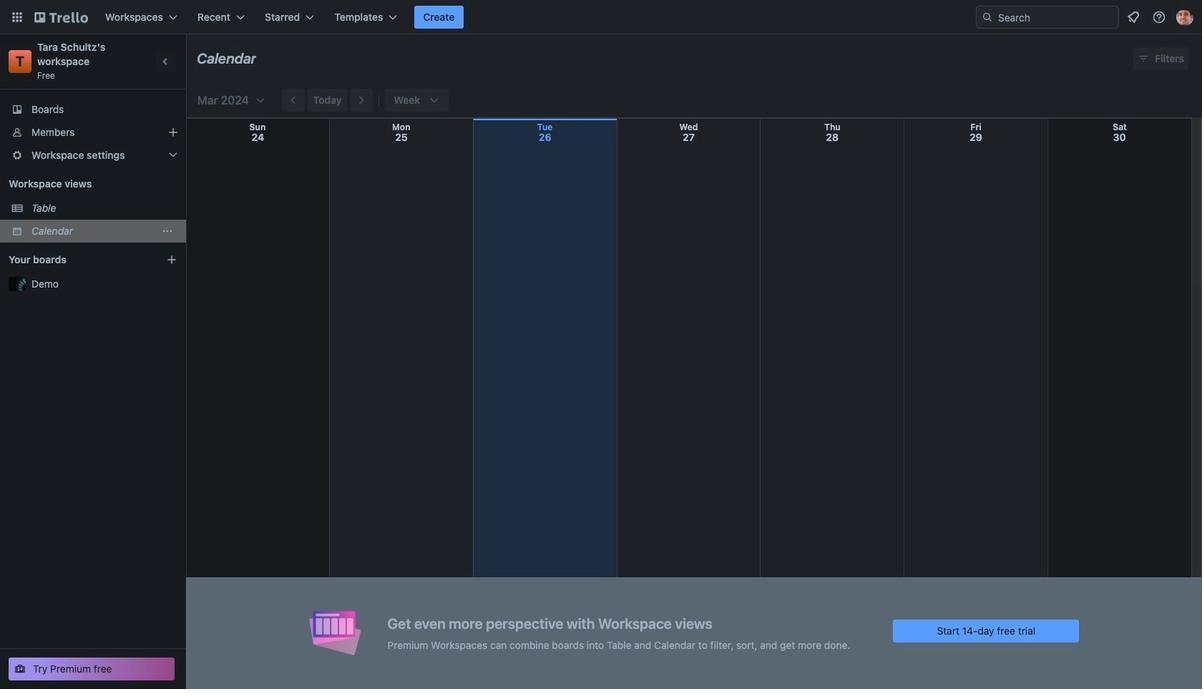 Task type: locate. For each thing, give the bounding box(es) containing it.
your boards with 1 items element
[[9, 251, 145, 268]]

search image
[[982, 11, 994, 23]]

back to home image
[[34, 6, 88, 29]]

primary element
[[0, 0, 1203, 34]]

workspace navigation collapse icon image
[[156, 52, 176, 72]]

0 notifications image
[[1126, 9, 1143, 26]]

open information menu image
[[1153, 10, 1167, 24]]

None text field
[[197, 45, 257, 72]]



Task type: vqa. For each thing, say whether or not it's contained in the screenshot.
the leftmost "A"
no



Task type: describe. For each thing, give the bounding box(es) containing it.
james peterson (jamespeterson93) image
[[1177, 9, 1194, 26]]

workspace actions menu image
[[162, 226, 173, 237]]

add board image
[[166, 254, 178, 266]]

Search field
[[977, 6, 1120, 29]]



